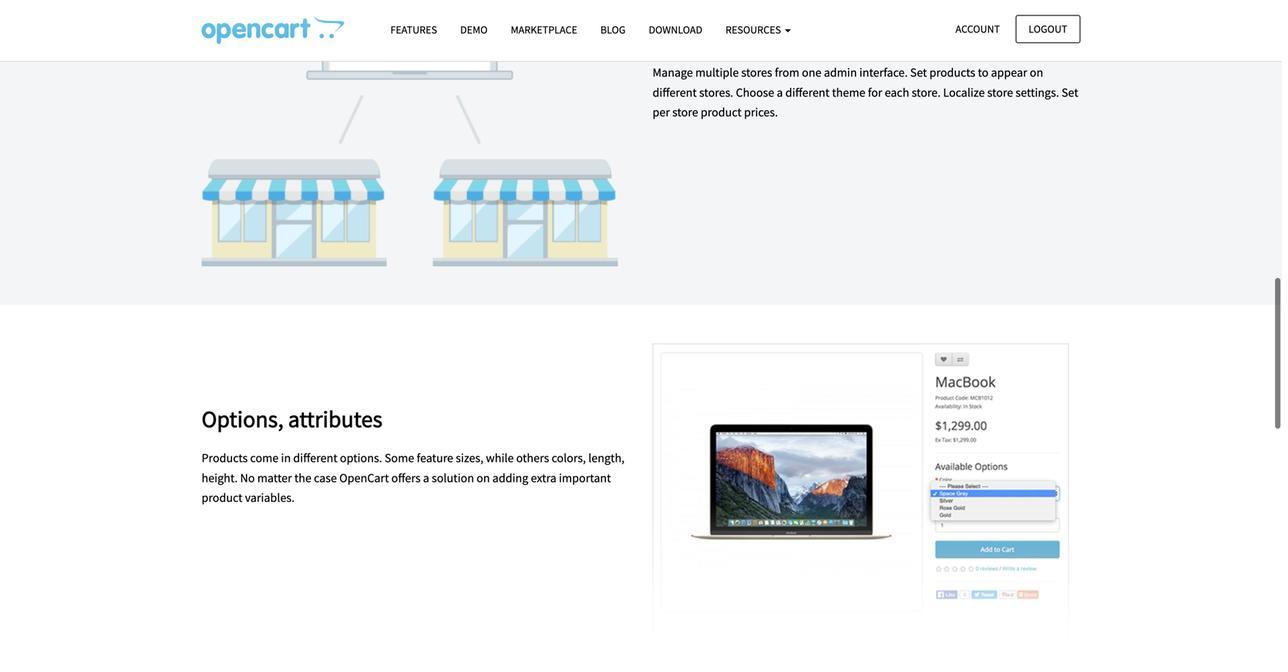 Task type: vqa. For each thing, say whether or not it's contained in the screenshot.
Extension
no



Task type: describe. For each thing, give the bounding box(es) containing it.
product inside products come in different options. some feature sizes, while others colors, length, height. no matter the case opencart offers a solution on adding extra important product variables.
[[202, 490, 243, 505]]

feature
[[417, 451, 454, 466]]

in
[[281, 451, 291, 466]]

account link
[[943, 15, 1014, 43]]

marketplace link
[[499, 16, 589, 43]]

important
[[559, 470, 611, 486]]

multi-
[[653, 19, 709, 48]]

interface.
[[860, 65, 908, 80]]

stores.
[[700, 85, 734, 100]]

multiple
[[696, 65, 739, 80]]

to
[[978, 65, 989, 80]]

theme
[[832, 85, 866, 100]]

products
[[930, 65, 976, 80]]

each
[[885, 85, 910, 100]]

choose
[[736, 85, 775, 100]]

download
[[649, 23, 703, 37]]

attributes
[[288, 405, 383, 434]]

products
[[202, 451, 248, 466]]

2 horizontal spatial different
[[786, 85, 830, 100]]

extra
[[531, 470, 557, 486]]

product inside manage multiple stores from one admin interface. set products to appear on different stores. choose a different theme for each store. localize store settings. set per store product prices.
[[701, 104, 742, 120]]

store.
[[912, 85, 941, 100]]

some
[[385, 451, 414, 466]]

from
[[775, 65, 800, 80]]

demo
[[460, 23, 488, 37]]

blog link
[[589, 16, 637, 43]]

opencart - features image
[[202, 16, 344, 44]]

offers
[[392, 470, 421, 486]]

manage multiple stores from one admin interface. set products to appear on different stores. choose a different theme for each store. localize store settings. set per store product prices.
[[653, 65, 1079, 120]]

the
[[295, 470, 312, 486]]

1 vertical spatial set
[[1062, 85, 1079, 100]]

logout link
[[1016, 15, 1081, 43]]

admin
[[824, 65, 857, 80]]

account
[[956, 22, 1000, 36]]

logout
[[1029, 22, 1068, 36]]

store
[[709, 19, 760, 48]]

colors,
[[552, 451, 586, 466]]



Task type: locate. For each thing, give the bounding box(es) containing it.
0 horizontal spatial different
[[293, 451, 338, 466]]

0 vertical spatial on
[[1030, 65, 1044, 80]]

set right settings.
[[1062, 85, 1079, 100]]

options, attributes
[[202, 405, 383, 434]]

variables.
[[245, 490, 295, 505]]

1 horizontal spatial store
[[988, 85, 1014, 100]]

a down "from"
[[777, 85, 783, 100]]

for
[[868, 85, 883, 100]]

different up case
[[293, 451, 338, 466]]

1 horizontal spatial different
[[653, 85, 697, 100]]

1 vertical spatial product
[[202, 490, 243, 505]]

0 vertical spatial a
[[777, 85, 783, 100]]

options, attributes image
[[653, 344, 1069, 652]]

1 horizontal spatial on
[[1030, 65, 1044, 80]]

others
[[516, 451, 549, 466]]

options,
[[202, 405, 284, 434]]

on down sizes,
[[477, 470, 490, 486]]

1 vertical spatial on
[[477, 470, 490, 486]]

store
[[988, 85, 1014, 100], [673, 104, 699, 120]]

per
[[653, 104, 670, 120]]

0 horizontal spatial a
[[423, 470, 429, 486]]

different
[[653, 85, 697, 100], [786, 85, 830, 100], [293, 451, 338, 466]]

0 vertical spatial product
[[701, 104, 742, 120]]

prices.
[[744, 104, 778, 120]]

sizes,
[[456, 451, 484, 466]]

blog
[[601, 23, 626, 37]]

on up settings.
[[1030, 65, 1044, 80]]

on inside products come in different options. some feature sizes, while others colors, length, height. no matter the case opencart offers a solution on adding extra important product variables.
[[477, 470, 490, 486]]

case
[[314, 470, 337, 486]]

solution
[[432, 470, 474, 486]]

product down 'height.'
[[202, 490, 243, 505]]

no
[[240, 470, 255, 486]]

height.
[[202, 470, 238, 486]]

on
[[1030, 65, 1044, 80], [477, 470, 490, 486]]

a right the offers
[[423, 470, 429, 486]]

opencart
[[339, 470, 389, 486]]

marketplace
[[511, 23, 578, 37]]

come
[[250, 451, 279, 466]]

resources link
[[714, 16, 803, 43]]

0 horizontal spatial product
[[202, 490, 243, 505]]

1 vertical spatial a
[[423, 470, 429, 486]]

localize
[[944, 85, 985, 100]]

set up store.
[[911, 65, 927, 80]]

download link
[[637, 16, 714, 43]]

different down one
[[786, 85, 830, 100]]

while
[[486, 451, 514, 466]]

settings.
[[1016, 85, 1060, 100]]

a inside manage multiple stores from one admin interface. set products to appear on different stores. choose a different theme for each store. localize store settings. set per store product prices.
[[777, 85, 783, 100]]

store right per
[[673, 104, 699, 120]]

store down appear
[[988, 85, 1014, 100]]

0 horizontal spatial set
[[911, 65, 927, 80]]

options.
[[340, 451, 382, 466]]

manage
[[653, 65, 693, 80]]

different inside products come in different options. some feature sizes, while others colors, length, height. no matter the case opencart offers a solution on adding extra important product variables.
[[293, 451, 338, 466]]

matter
[[257, 470, 292, 486]]

on inside manage multiple stores from one admin interface. set products to appear on different stores. choose a different theme for each store. localize store settings. set per store product prices.
[[1030, 65, 1044, 80]]

0 horizontal spatial on
[[477, 470, 490, 486]]

one
[[802, 65, 822, 80]]

stores
[[742, 65, 773, 80]]

adding
[[493, 470, 529, 486]]

0 vertical spatial store
[[988, 85, 1014, 100]]

1 horizontal spatial a
[[777, 85, 783, 100]]

product
[[701, 104, 742, 120], [202, 490, 243, 505]]

1 vertical spatial store
[[673, 104, 699, 120]]

a inside products come in different options. some feature sizes, while others colors, length, height. no matter the case opencart offers a solution on adding extra important product variables.
[[423, 470, 429, 486]]

a
[[777, 85, 783, 100], [423, 470, 429, 486]]

products come in different options. some feature sizes, while others colors, length, height. no matter the case opencart offers a solution on adding extra important product variables.
[[202, 451, 625, 505]]

1 horizontal spatial set
[[1062, 85, 1079, 100]]

multi store image
[[202, 0, 618, 267]]

set
[[911, 65, 927, 80], [1062, 85, 1079, 100]]

different down manage
[[653, 85, 697, 100]]

demo link
[[449, 16, 499, 43]]

features
[[391, 23, 437, 37]]

0 vertical spatial set
[[911, 65, 927, 80]]

1 horizontal spatial product
[[701, 104, 742, 120]]

features link
[[379, 16, 449, 43]]

0 horizontal spatial store
[[673, 104, 699, 120]]

appear
[[991, 65, 1028, 80]]

product down stores.
[[701, 104, 742, 120]]

multi-store
[[653, 19, 760, 48]]

length,
[[589, 451, 625, 466]]

resources
[[726, 23, 784, 37]]



